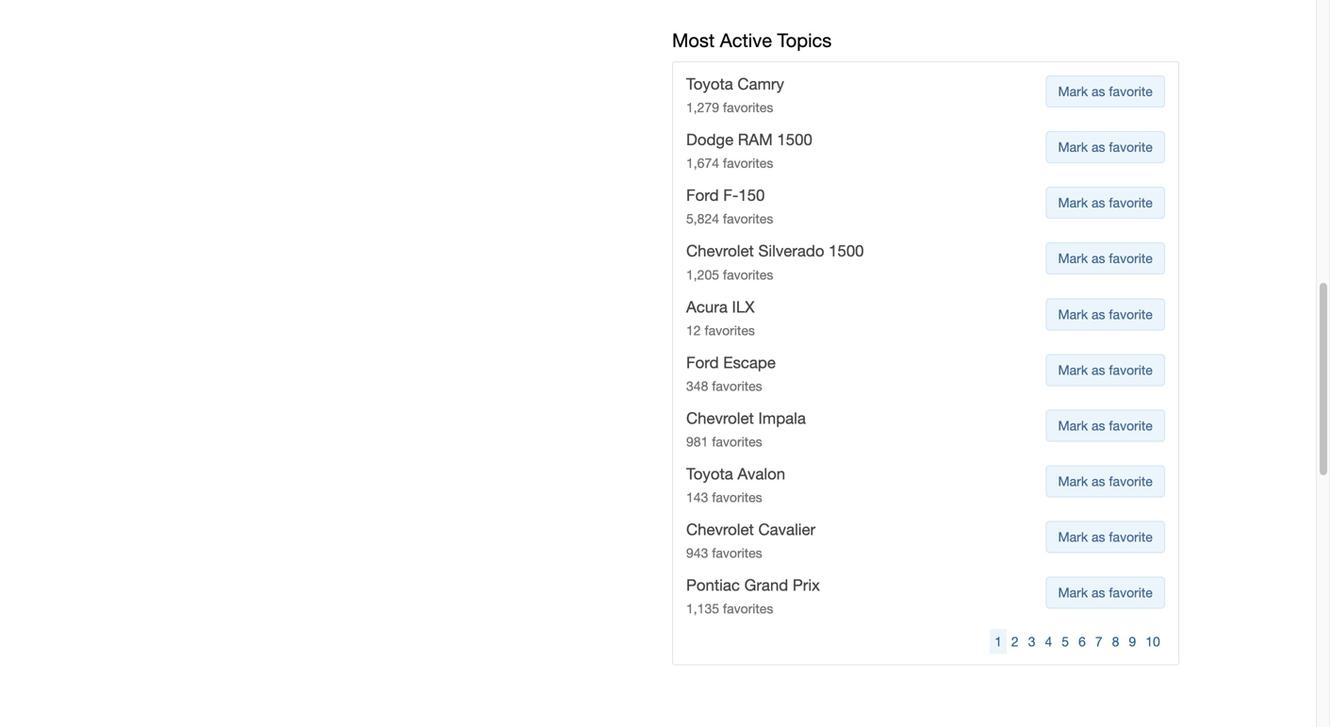 Task type: locate. For each thing, give the bounding box(es) containing it.
mark as favorite for acura ilx
[[1059, 306, 1153, 322]]

8 favorite from the top
[[1110, 473, 1153, 489]]

2 favorite from the top
[[1110, 139, 1153, 155]]

9
[[1129, 634, 1137, 650]]

5 link
[[1058, 629, 1074, 654]]

0 vertical spatial 1500
[[778, 130, 813, 149]]

3 chevrolet from the top
[[687, 520, 754, 539]]

8
[[1113, 634, 1120, 650]]

8 mark as favorite link from the top
[[1046, 465, 1166, 498]]

ford up 5,824 at the top of the page
[[687, 186, 719, 204]]

1 2 3 4 5 6 7 8 9 10
[[995, 634, 1161, 650]]

348
[[687, 378, 709, 394]]

6 favorite from the top
[[1110, 362, 1153, 378]]

mark as favorite link for chevrolet impala
[[1046, 410, 1166, 442]]

6
[[1079, 634, 1086, 650]]

ford escape 348 favorites
[[687, 353, 776, 394]]

10
[[1146, 634, 1161, 650]]

as for ford escape
[[1092, 362, 1106, 378]]

1 as from the top
[[1092, 83, 1106, 99]]

favorites down ilx
[[705, 322, 755, 338]]

1500 inside chevrolet silverado 1500 1,205 favorites
[[829, 242, 864, 260]]

ford for ford f-150
[[687, 186, 719, 204]]

pontiac
[[687, 576, 740, 594]]

1 ford from the top
[[687, 186, 719, 204]]

4 favorite from the top
[[1110, 251, 1153, 266]]

8 mark from the top
[[1059, 473, 1088, 489]]

toyota for toyota camry
[[687, 75, 734, 93]]

favorite
[[1110, 83, 1153, 99], [1110, 139, 1153, 155], [1110, 195, 1153, 210], [1110, 251, 1153, 266], [1110, 306, 1153, 322], [1110, 362, 1153, 378], [1110, 418, 1153, 433], [1110, 473, 1153, 489], [1110, 529, 1153, 545], [1110, 585, 1153, 600]]

143
[[687, 490, 709, 505]]

as for chevrolet cavalier
[[1092, 529, 1106, 545]]

mark for acura ilx
[[1059, 306, 1088, 322]]

3 as from the top
[[1092, 195, 1106, 210]]

mark as favorite link for ford f-150
[[1046, 187, 1166, 219]]

7 as from the top
[[1092, 418, 1106, 433]]

as for toyota avalon
[[1092, 473, 1106, 489]]

6 mark as favorite from the top
[[1059, 362, 1153, 378]]

mark as favorite link for ford escape
[[1046, 354, 1166, 386]]

chevrolet for chevrolet cavalier
[[687, 520, 754, 539]]

mark as favorite link for pontiac grand prix
[[1046, 577, 1166, 609]]

150
[[739, 186, 765, 204]]

3 mark from the top
[[1059, 195, 1088, 210]]

mark for ford f-150
[[1059, 195, 1088, 210]]

favorites inside toyota camry 1,279 favorites
[[723, 100, 774, 115]]

toyota
[[687, 75, 734, 93], [687, 465, 734, 483]]

1500
[[778, 130, 813, 149], [829, 242, 864, 260]]

2 mark from the top
[[1059, 139, 1088, 155]]

mark as favorite link for toyota avalon
[[1046, 465, 1166, 498]]

5 as from the top
[[1092, 306, 1106, 322]]

mark as favorite for dodge ram 1500
[[1059, 139, 1153, 155]]

pontiac grand prix 1,135 favorites
[[687, 576, 820, 617]]

3 mark as favorite from the top
[[1059, 195, 1153, 210]]

1,279
[[687, 100, 720, 115]]

mark as favorite link for toyota camry
[[1046, 75, 1166, 108]]

2 mark as favorite from the top
[[1059, 139, 1153, 155]]

favorites up ilx
[[723, 267, 774, 282]]

0 vertical spatial toyota
[[687, 75, 734, 93]]

as for chevrolet impala
[[1092, 418, 1106, 433]]

10 mark as favorite link from the top
[[1046, 577, 1166, 609]]

ford inside ford escape 348 favorites
[[687, 353, 719, 371]]

mark as favorite link
[[1046, 75, 1166, 108], [1046, 131, 1166, 163], [1046, 187, 1166, 219], [1046, 243, 1166, 275], [1046, 298, 1166, 330], [1046, 354, 1166, 386], [1046, 410, 1166, 442], [1046, 465, 1166, 498], [1046, 521, 1166, 553], [1046, 577, 1166, 609]]

1 vertical spatial ford
[[687, 353, 719, 371]]

as for dodge ram 1500
[[1092, 139, 1106, 155]]

favorites inside 'ford f-150 5,824 favorites'
[[723, 211, 774, 227]]

as
[[1092, 83, 1106, 99], [1092, 139, 1106, 155], [1092, 195, 1106, 210], [1092, 251, 1106, 266], [1092, 306, 1106, 322], [1092, 362, 1106, 378], [1092, 418, 1106, 433], [1092, 473, 1106, 489], [1092, 529, 1106, 545], [1092, 585, 1106, 600]]

as for ford f-150
[[1092, 195, 1106, 210]]

active
[[720, 29, 772, 51]]

10 mark from the top
[[1059, 585, 1088, 600]]

chevrolet up 981
[[687, 409, 754, 427]]

favorite for toyota avalon
[[1110, 473, 1153, 489]]

chevrolet inside chevrolet silverado 1500 1,205 favorites
[[687, 242, 754, 260]]

7 mark as favorite from the top
[[1059, 418, 1153, 433]]

chevrolet silverado 1500 1,205 favorites
[[687, 242, 864, 282]]

ford inside 'ford f-150 5,824 favorites'
[[687, 186, 719, 204]]

2 as from the top
[[1092, 139, 1106, 155]]

favorites down camry
[[723, 100, 774, 115]]

2 chevrolet from the top
[[687, 409, 754, 427]]

favorites down grand
[[723, 601, 774, 617]]

2 mark as favorite link from the top
[[1046, 131, 1166, 163]]

1 horizontal spatial 1500
[[829, 242, 864, 260]]

5 mark from the top
[[1059, 306, 1088, 322]]

3 favorite from the top
[[1110, 195, 1153, 210]]

prix
[[793, 576, 820, 594]]

mark as favorite link for dodge ram 1500
[[1046, 131, 1166, 163]]

favorites down ram
[[723, 155, 774, 171]]

1 mark as favorite from the top
[[1059, 83, 1153, 99]]

favorites down avalon
[[712, 490, 763, 505]]

2 ford from the top
[[687, 353, 719, 371]]

favorite for ford escape
[[1110, 362, 1153, 378]]

7 favorite from the top
[[1110, 418, 1153, 433]]

cavalier
[[759, 520, 816, 539]]

chevrolet inside chevrolet cavalier 943 favorites
[[687, 520, 754, 539]]

3 mark as favorite link from the top
[[1046, 187, 1166, 219]]

favorites
[[723, 100, 774, 115], [723, 155, 774, 171], [723, 211, 774, 227], [723, 267, 774, 282], [705, 322, 755, 338], [712, 378, 763, 394], [712, 434, 763, 449], [712, 490, 763, 505], [712, 545, 763, 561], [723, 601, 774, 617]]

10 mark as favorite from the top
[[1059, 585, 1153, 600]]

5,824
[[687, 211, 720, 227]]

silverado
[[759, 242, 825, 260]]

as for toyota camry
[[1092, 83, 1106, 99]]

1 favorite from the top
[[1110, 83, 1153, 99]]

8 as from the top
[[1092, 473, 1106, 489]]

mark as favorite for pontiac grand prix
[[1059, 585, 1153, 600]]

0 vertical spatial ford
[[687, 186, 719, 204]]

favorites right 943
[[712, 545, 763, 561]]

most active topics
[[672, 29, 832, 51]]

most
[[672, 29, 715, 51]]

1500 inside dodge ram 1500 1,674 favorites
[[778, 130, 813, 149]]

favorites inside acura ilx 12 favorites
[[705, 322, 755, 338]]

toyota avalon 143 favorites
[[687, 465, 786, 505]]

mark as favorite for toyota avalon
[[1059, 473, 1153, 489]]

2 vertical spatial chevrolet
[[687, 520, 754, 539]]

toyota up '143'
[[687, 465, 734, 483]]

as for pontiac grand prix
[[1092, 585, 1106, 600]]

9 favorite from the top
[[1110, 529, 1153, 545]]

9 link
[[1125, 629, 1141, 654]]

camry
[[738, 75, 785, 93]]

9 as from the top
[[1092, 529, 1106, 545]]

5 favorite from the top
[[1110, 306, 1153, 322]]

chevrolet up 943
[[687, 520, 754, 539]]

6 link
[[1074, 629, 1091, 654]]

0 horizontal spatial 1500
[[778, 130, 813, 149]]

4 mark as favorite link from the top
[[1046, 243, 1166, 275]]

chevrolet cavalier 943 favorites
[[687, 520, 816, 561]]

chevrolet for chevrolet silverado 1500
[[687, 242, 754, 260]]

ford up 348
[[687, 353, 719, 371]]

ford f-150 5,824 favorites
[[687, 186, 774, 227]]

5 mark as favorite link from the top
[[1046, 298, 1166, 330]]

9 mark as favorite from the top
[[1059, 529, 1153, 545]]

mark as favorite
[[1059, 83, 1153, 99], [1059, 139, 1153, 155], [1059, 195, 1153, 210], [1059, 251, 1153, 266], [1059, 306, 1153, 322], [1059, 362, 1153, 378], [1059, 418, 1153, 433], [1059, 473, 1153, 489], [1059, 529, 1153, 545], [1059, 585, 1153, 600]]

1 vertical spatial chevrolet
[[687, 409, 754, 427]]

6 mark as favorite link from the top
[[1046, 354, 1166, 386]]

7
[[1096, 634, 1103, 650]]

mark for chevrolet impala
[[1059, 418, 1088, 433]]

6 as from the top
[[1092, 362, 1106, 378]]

toyota inside toyota avalon 143 favorites
[[687, 465, 734, 483]]

5
[[1062, 634, 1070, 650]]

mark as favorite link for chevrolet cavalier
[[1046, 521, 1166, 553]]

4 mark as favorite from the top
[[1059, 251, 1153, 266]]

ford for ford escape
[[687, 353, 719, 371]]

8 mark as favorite from the top
[[1059, 473, 1153, 489]]

1 chevrolet from the top
[[687, 242, 754, 260]]

7 mark as favorite link from the top
[[1046, 410, 1166, 442]]

chevrolet
[[687, 242, 754, 260], [687, 409, 754, 427], [687, 520, 754, 539]]

1 toyota from the top
[[687, 75, 734, 93]]

1500 right ram
[[778, 130, 813, 149]]

favorites down 150
[[723, 211, 774, 227]]

mark
[[1059, 83, 1088, 99], [1059, 139, 1088, 155], [1059, 195, 1088, 210], [1059, 251, 1088, 266], [1059, 306, 1088, 322], [1059, 362, 1088, 378], [1059, 418, 1088, 433], [1059, 473, 1088, 489], [1059, 529, 1088, 545], [1059, 585, 1088, 600]]

1500 right silverado
[[829, 242, 864, 260]]

favorites inside toyota avalon 143 favorites
[[712, 490, 763, 505]]

1,135
[[687, 601, 720, 617]]

5 mark as favorite from the top
[[1059, 306, 1153, 322]]

9 mark as favorite link from the top
[[1046, 521, 1166, 553]]

4 mark from the top
[[1059, 251, 1088, 266]]

2 link
[[1007, 629, 1024, 654]]

10 as from the top
[[1092, 585, 1106, 600]]

1 vertical spatial 1500
[[829, 242, 864, 260]]

mark as favorite link for chevrolet silverado 1500
[[1046, 243, 1166, 275]]

1 vertical spatial toyota
[[687, 465, 734, 483]]

favorites right 981
[[712, 434, 763, 449]]

10 favorite from the top
[[1110, 585, 1153, 600]]

0 vertical spatial chevrolet
[[687, 242, 754, 260]]

favorite for pontiac grand prix
[[1110, 585, 1153, 600]]

6 mark from the top
[[1059, 362, 1088, 378]]

toyota inside toyota camry 1,279 favorites
[[687, 75, 734, 93]]

2 toyota from the top
[[687, 465, 734, 483]]

chevrolet inside "chevrolet impala 981 favorites"
[[687, 409, 754, 427]]

favorites inside "chevrolet impala 981 favorites"
[[712, 434, 763, 449]]

chevrolet up the 1,205
[[687, 242, 754, 260]]

1500 for dodge ram 1500
[[778, 130, 813, 149]]

ford
[[687, 186, 719, 204], [687, 353, 719, 371]]

favorites down escape at right
[[712, 378, 763, 394]]

mark as favorite for ford f-150
[[1059, 195, 1153, 210]]

1 mark from the top
[[1059, 83, 1088, 99]]

4 as from the top
[[1092, 251, 1106, 266]]

9 mark from the top
[[1059, 529, 1088, 545]]

10 link
[[1141, 629, 1166, 654]]

7 mark from the top
[[1059, 418, 1088, 433]]

favorites inside the pontiac grand prix 1,135 favorites
[[723, 601, 774, 617]]

mark as favorite for toyota camry
[[1059, 83, 1153, 99]]

1 mark as favorite link from the top
[[1046, 75, 1166, 108]]

avalon
[[738, 465, 786, 483]]

toyota for toyota avalon
[[687, 465, 734, 483]]

ram
[[738, 130, 773, 149]]

toyota up "1,279"
[[687, 75, 734, 93]]



Task type: vqa. For each thing, say whether or not it's contained in the screenshot.
"6" link
yes



Task type: describe. For each thing, give the bounding box(es) containing it.
mark as favorite for chevrolet cavalier
[[1059, 529, 1153, 545]]

1 link
[[990, 629, 1007, 654]]

4 link
[[1041, 629, 1058, 654]]

favorite for acura ilx
[[1110, 306, 1153, 322]]

acura
[[687, 297, 728, 316]]

chevrolet for chevrolet impala
[[687, 409, 754, 427]]

2
[[1012, 634, 1019, 650]]

1
[[995, 634, 1002, 650]]

dodge
[[687, 130, 734, 149]]

f-
[[724, 186, 739, 204]]

escape
[[724, 353, 776, 371]]

favorites inside chevrolet cavalier 943 favorites
[[712, 545, 763, 561]]

favorite for chevrolet silverado 1500
[[1110, 251, 1153, 266]]

as for chevrolet silverado 1500
[[1092, 251, 1106, 266]]

mark for ford escape
[[1059, 362, 1088, 378]]

favorites inside chevrolet silverado 1500 1,205 favorites
[[723, 267, 774, 282]]

4
[[1045, 634, 1053, 650]]

8 link
[[1108, 629, 1125, 654]]

mark for dodge ram 1500
[[1059, 139, 1088, 155]]

acura ilx 12 favorites
[[687, 297, 755, 338]]

favorite for dodge ram 1500
[[1110, 139, 1153, 155]]

mark for toyota camry
[[1059, 83, 1088, 99]]

as for acura ilx
[[1092, 306, 1106, 322]]

dodge ram 1500 1,674 favorites
[[687, 130, 813, 171]]

favorites inside ford escape 348 favorites
[[712, 378, 763, 394]]

1,674
[[687, 155, 720, 171]]

favorite for ford f-150
[[1110, 195, 1153, 210]]

12
[[687, 322, 701, 338]]

most active topics element
[[687, 75, 1166, 618]]

mark as favorite link for acura ilx
[[1046, 298, 1166, 330]]

topics
[[778, 29, 832, 51]]

mark for chevrolet silverado 1500
[[1059, 251, 1088, 266]]

mark for toyota avalon
[[1059, 473, 1088, 489]]

981
[[687, 434, 709, 449]]

ilx
[[732, 297, 755, 316]]

7 link
[[1091, 629, 1108, 654]]

favorite for chevrolet impala
[[1110, 418, 1153, 433]]

favorites inside dodge ram 1500 1,674 favorites
[[723, 155, 774, 171]]

mark as favorite for chevrolet silverado 1500
[[1059, 251, 1153, 266]]

favorite for chevrolet cavalier
[[1110, 529, 1153, 545]]

grand
[[745, 576, 789, 594]]

toyota camry 1,279 favorites
[[687, 75, 785, 115]]

mark for chevrolet cavalier
[[1059, 529, 1088, 545]]

favorite for toyota camry
[[1110, 83, 1153, 99]]

3 link
[[1024, 629, 1041, 654]]

mark as favorite for chevrolet impala
[[1059, 418, 1153, 433]]

3
[[1029, 634, 1036, 650]]

1500 for chevrolet silverado 1500
[[829, 242, 864, 260]]

chevrolet impala 981 favorites
[[687, 409, 806, 449]]

impala
[[759, 409, 806, 427]]

1,205
[[687, 267, 720, 282]]

mark as favorite for ford escape
[[1059, 362, 1153, 378]]

mark for pontiac grand prix
[[1059, 585, 1088, 600]]

943
[[687, 545, 709, 561]]



